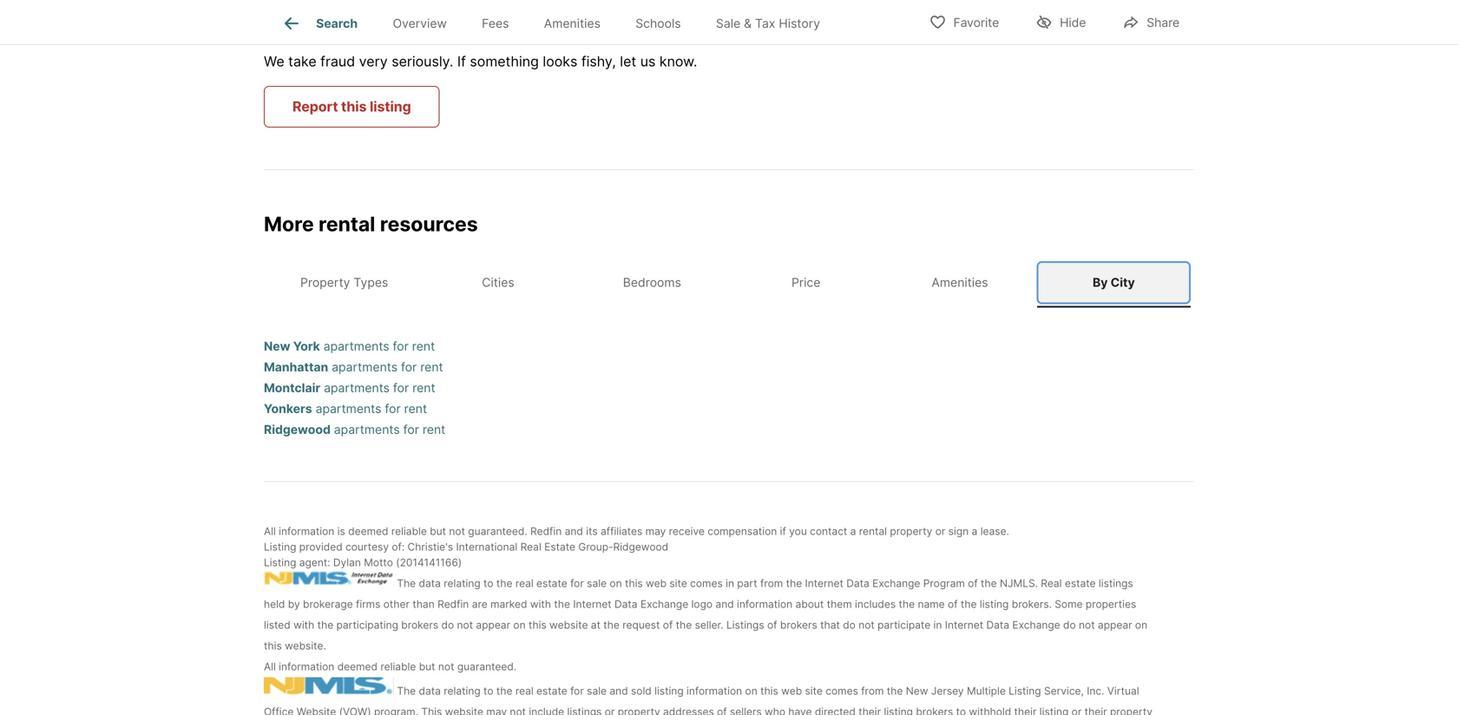 Task type: describe. For each thing, give the bounding box(es) containing it.
york
[[293, 339, 320, 354]]

this up request
[[625, 577, 643, 590]]

name
[[918, 598, 945, 611]]

bedrooms
[[623, 275, 681, 290]]

0 vertical spatial amenities tab
[[527, 3, 618, 44]]

1 all from the top
[[264, 525, 276, 538]]

see something wrong?
[[264, 18, 439, 37]]

property
[[300, 275, 350, 290]]

includes
[[855, 598, 896, 611]]

share
[[1147, 15, 1180, 30]]

firms
[[356, 598, 381, 611]]

on down group-
[[610, 577, 622, 590]]

is
[[337, 525, 345, 538]]

real inside listing provided courtesy of: christie's international real estate group-ridgewood listing agent: dylan motto (2014141166)
[[521, 541, 542, 553]]

1 vertical spatial rental
[[859, 525, 887, 538]]

history
[[779, 16, 820, 31]]

real for are
[[516, 577, 534, 590]]

of right listings
[[768, 619, 777, 631]]

by city tab
[[1037, 261, 1191, 304]]

1 horizontal spatial internet
[[805, 577, 844, 590]]

sale & tax history tab
[[699, 3, 838, 44]]

deemed inside "the data relating to the real estate for sale on this web site comes in part from the internet data exchange program of the njmls. real estate listings held by brokerage firms other than redfin are marked with the internet data exchange logo and information about them includes the name of the listing brokers. some properties listed with the participating brokers do not appear on this website at the request of the seller. listings of brokers that do not participate in internet data exchange do not appear on this website. all information deemed reliable but not guaranteed."
[[337, 660, 378, 673]]

listings inside the data relating to the real estate for sale and sold listing information on this web site comes from the new jersey multiple listing service, inc. virtual office website (vow) program. this website may not include listings or property addresses of sellers who have directed their listing brokers to withhold their listing or their propert
[[567, 706, 602, 715]]

listing inside button
[[370, 98, 411, 115]]

1 vertical spatial data
[[615, 598, 638, 611]]

on inside the data relating to the real estate for sale and sold listing information on this web site comes from the new jersey multiple listing service, inc. virtual office website (vow) program. this website may not include listings or property addresses of sellers who have directed their listing brokers to withhold their listing or their propert
[[745, 685, 758, 697]]

yonkers
[[264, 401, 312, 416]]

compensation
[[708, 525, 777, 538]]

may inside the data relating to the real estate for sale and sold listing information on this web site comes from the new jersey multiple listing service, inc. virtual office website (vow) program. this website may not include listings or property addresses of sellers who have directed their listing brokers to withhold their listing or their propert
[[487, 706, 507, 715]]

motto
[[364, 556, 393, 569]]

2 vertical spatial to
[[956, 706, 966, 715]]

listed
[[264, 619, 291, 631]]

sold
[[631, 685, 652, 697]]

the for this
[[397, 685, 416, 697]]

request
[[623, 619, 660, 631]]

see
[[264, 18, 293, 37]]

wrong?
[[382, 18, 439, 37]]

2 vertical spatial exchange
[[1013, 619, 1061, 631]]

marked
[[491, 598, 527, 611]]

2 do from the left
[[843, 619, 856, 631]]

held
[[264, 598, 285, 611]]

estate
[[545, 541, 576, 553]]

us
[[640, 53, 656, 70]]

this down listed
[[264, 640, 282, 652]]

agent:
[[299, 556, 330, 569]]

ridgewood inside new york apartments for rent manhattan apartments for rent montclair apartments for rent yonkers apartments for rent ridgewood apartments for rent
[[264, 422, 331, 437]]

(2014141166)
[[396, 556, 462, 569]]

seriously.
[[392, 53, 454, 70]]

not inside the data relating to the real estate for sale and sold listing information on this web site comes from the new jersey multiple listing service, inc. virtual office website (vow) program. this website may not include listings or property addresses of sellers who have directed their listing brokers to withhold their listing or their propert
[[510, 706, 526, 715]]

price
[[792, 275, 821, 290]]

program
[[924, 577, 965, 590]]

2 horizontal spatial data
[[987, 619, 1010, 631]]

search link
[[281, 13, 358, 34]]

its
[[586, 525, 598, 538]]

listing right directed
[[884, 706, 913, 715]]

price tab
[[729, 261, 883, 304]]

the data relating to the real estate for sale and sold listing information on this web site comes from the new jersey multiple listing service, inc. virtual office website (vow) program. this website may not include listings or property addresses of sellers who have directed their listing brokers to withhold their listing or their propert
[[264, 685, 1153, 715]]

other
[[384, 598, 410, 611]]

property types
[[300, 275, 388, 290]]

bedrooms tab
[[575, 261, 729, 304]]

virtual
[[1108, 685, 1140, 697]]

sale & tax history
[[716, 16, 820, 31]]

site inside the data relating to the real estate for sale and sold listing information on this web site comes from the new jersey multiple listing service, inc. virtual office website (vow) program. this website may not include listings or property addresses of sellers who have directed their listing brokers to withhold their listing or their propert
[[805, 685, 823, 697]]

not up 'this'
[[438, 660, 454, 673]]

site inside "the data relating to the real estate for sale on this web site comes in part from the internet data exchange program of the njmls. real estate listings held by brokerage firms other than redfin are marked with the internet data exchange logo and information about them includes the name of the listing brokers. some properties listed with the participating brokers do not appear on this website at the request of the seller. listings of brokers that do not participate in internet data exchange do not appear on this website. all information deemed reliable but not guaranteed."
[[670, 577, 687, 590]]

that
[[821, 619, 840, 631]]

let
[[620, 53, 637, 70]]

1 horizontal spatial property
[[890, 525, 933, 538]]

1 vertical spatial listing
[[264, 556, 296, 569]]

tab list containing property types
[[264, 258, 1195, 308]]

sale for on
[[587, 577, 607, 590]]

jersey
[[931, 685, 964, 697]]

of inside the data relating to the real estate for sale and sold listing information on this web site comes from the new jersey multiple listing service, inc. virtual office website (vow) program. this website may not include listings or property addresses of sellers who have directed their listing brokers to withhold their listing or their propert
[[717, 706, 727, 715]]

report
[[293, 98, 338, 115]]

of right request
[[663, 619, 673, 631]]

real for include
[[516, 685, 534, 697]]

1 a from the left
[[851, 525, 856, 538]]

if
[[780, 525, 786, 538]]

multiple
[[967, 685, 1006, 697]]

web inside the data relating to the real estate for sale and sold listing information on this web site comes from the new jersey multiple listing service, inc. virtual office website (vow) program. this website may not include listings or property addresses of sellers who have directed their listing brokers to withhold their listing or their propert
[[782, 685, 802, 697]]

types
[[354, 275, 388, 290]]

on down marked at bottom
[[513, 619, 526, 631]]

share button
[[1108, 4, 1195, 40]]

fishy,
[[582, 53, 616, 70]]

0 horizontal spatial something
[[296, 18, 378, 37]]

logo
[[692, 598, 713, 611]]

listings
[[727, 619, 765, 631]]

by
[[288, 598, 300, 611]]

listing inside "the data relating to the real estate for sale on this web site comes in part from the internet data exchange program of the njmls. real estate listings held by brokerage firms other than redfin are marked with the internet data exchange logo and information about them includes the name of the listing brokers. some properties listed with the participating brokers do not appear on this website at the request of the seller. listings of brokers that do not participate in internet data exchange do not appear on this website. all information deemed reliable but not guaranteed."
[[980, 598, 1009, 611]]

rental inside heading
[[319, 212, 375, 236]]

report this listing
[[293, 98, 411, 115]]

tax
[[755, 16, 776, 31]]

1 do from the left
[[442, 619, 454, 631]]

fees
[[482, 16, 509, 31]]

website
[[297, 706, 336, 715]]

some
[[1055, 598, 1083, 611]]

manhattan
[[264, 360, 328, 374]]

1 horizontal spatial amenities tab
[[883, 261, 1037, 304]]

who
[[765, 706, 786, 715]]

0 vertical spatial exchange
[[873, 577, 921, 590]]

on down properties
[[1136, 619, 1148, 631]]

not down the includes
[[859, 619, 875, 631]]

sale for and
[[587, 685, 607, 697]]

affiliates
[[601, 525, 643, 538]]

amenities for the top amenities tab
[[544, 16, 601, 31]]

1 horizontal spatial or
[[936, 525, 946, 538]]

to for redfin
[[484, 577, 494, 590]]

all information is deemed reliable but not guaranteed. redfin and its affiliates may receive compensation if you contact a rental property or sign a lease.
[[264, 525, 1010, 538]]

reliable inside "the data relating to the real estate for sale on this web site comes in part from the internet data exchange program of the njmls. real estate listings held by brokerage firms other than redfin are marked with the internet data exchange logo and information about them includes the name of the listing brokers. some properties listed with the participating brokers do not appear on this website at the request of the seller. listings of brokers that do not participate in internet data exchange do not appear on this website. all information deemed reliable but not guaranteed."
[[381, 660, 416, 673]]

not down the are
[[457, 619, 473, 631]]

not up listing provided courtesy of: christie's international real estate group-ridgewood listing agent: dylan motto (2014141166)
[[449, 525, 465, 538]]

dylan
[[333, 556, 361, 569]]

information inside the data relating to the real estate for sale and sold listing information on this web site comes from the new jersey multiple listing service, inc. virtual office website (vow) program. this website may not include listings or property addresses of sellers who have directed their listing brokers to withhold their listing or their propert
[[687, 685, 742, 697]]

program.
[[374, 706, 418, 715]]

withhold
[[969, 706, 1012, 715]]

take
[[288, 53, 317, 70]]

3 do from the left
[[1064, 619, 1076, 631]]

lease.
[[981, 525, 1010, 538]]

office
[[264, 706, 294, 715]]

are
[[472, 598, 488, 611]]

1 horizontal spatial redfin
[[530, 525, 562, 538]]

website inside "the data relating to the real estate for sale on this web site comes in part from the internet data exchange program of the njmls. real estate listings held by brokerage firms other than redfin are marked with the internet data exchange logo and information about them includes the name of the listing brokers. some properties listed with the participating brokers do not appear on this website at the request of the seller. listings of brokers that do not participate in internet data exchange do not appear on this website. all information deemed reliable but not guaranteed."
[[550, 619, 588, 631]]

brokerage
[[303, 598, 353, 611]]

report this listing button
[[264, 86, 440, 128]]

1 vertical spatial in
[[934, 619, 942, 631]]

from inside the data relating to the real estate for sale and sold listing information on this web site comes from the new jersey multiple listing service, inc. virtual office website (vow) program. this website may not include listings or property addresses of sellers who have directed their listing brokers to withhold their listing or their propert
[[861, 685, 884, 697]]

overview
[[393, 16, 447, 31]]

about
[[796, 598, 824, 611]]

have
[[789, 706, 812, 715]]

0 vertical spatial listing
[[264, 541, 296, 553]]

estate for the data relating to the real estate for sale on this web site comes in part from the internet data exchange program of the njmls. real estate listings held by brokerage firms other than redfin are marked with the internet data exchange logo and information about them includes the name of the listing brokers. some properties listed with the participating brokers do not appear on this website at the request of the seller. listings of brokers that do not participate in internet data exchange do not appear on this website. all information deemed reliable but not guaranteed.
[[537, 577, 568, 590]]

international
[[456, 541, 518, 553]]

0 horizontal spatial or
[[605, 706, 615, 715]]

njmls.
[[1000, 577, 1038, 590]]

if
[[457, 53, 466, 70]]

sign
[[949, 525, 969, 538]]

and for affiliates
[[565, 525, 583, 538]]

website inside the data relating to the real estate for sale and sold listing information on this web site comes from the new jersey multiple listing service, inc. virtual office website (vow) program. this website may not include listings or property addresses of sellers who have directed their listing brokers to withhold their listing or their propert
[[445, 706, 484, 715]]

cities tab
[[421, 261, 575, 304]]

montclair
[[264, 380, 320, 395]]

listing inside the data relating to the real estate for sale and sold listing information on this web site comes from the new jersey multiple listing service, inc. virtual office website (vow) program. this website may not include listings or property addresses of sellers who have directed their listing brokers to withhold their listing or their propert
[[1009, 685, 1042, 697]]

provided
[[299, 541, 343, 553]]



Task type: vqa. For each thing, say whether or not it's contained in the screenshot.
firms The
yes



Task type: locate. For each thing, give the bounding box(es) containing it.
but
[[430, 525, 446, 538], [419, 660, 435, 673]]

data up 'this'
[[419, 685, 441, 697]]

listing right multiple
[[1009, 685, 1042, 697]]

overview tab
[[375, 3, 465, 44]]

1 horizontal spatial something
[[470, 53, 539, 70]]

site
[[670, 577, 687, 590], [805, 685, 823, 697]]

the inside the data relating to the real estate for sale and sold listing information on this web site comes from the new jersey multiple listing service, inc. virtual office website (vow) program. this website may not include listings or property addresses of sellers who have directed their listing brokers to withhold their listing or their propert
[[397, 685, 416, 697]]

website left at
[[550, 619, 588, 631]]

brokers.
[[1012, 598, 1052, 611]]

their down inc.
[[1085, 706, 1107, 715]]

listing down service,
[[1040, 706, 1069, 715]]

1 horizontal spatial a
[[972, 525, 978, 538]]

1 vertical spatial web
[[782, 685, 802, 697]]

0 horizontal spatial rental
[[319, 212, 375, 236]]

new left jersey
[[906, 685, 929, 697]]

something up fraud
[[296, 18, 378, 37]]

resources
[[380, 212, 478, 236]]

comes inside "the data relating to the real estate for sale on this web site comes in part from the internet data exchange program of the njmls. real estate listings held by brokerage firms other than redfin are marked with the internet data exchange logo and information about them includes the name of the listing brokers. some properties listed with the participating brokers do not appear on this website at the request of the seller. listings of brokers that do not participate in internet data exchange do not appear on this website. all information deemed reliable but not guaranteed."
[[690, 577, 723, 590]]

and left its
[[565, 525, 583, 538]]

2 vertical spatial internet
[[945, 619, 984, 631]]

web up have
[[782, 685, 802, 697]]

sale left sold
[[587, 685, 607, 697]]

2 horizontal spatial internet
[[945, 619, 984, 631]]

do right the that
[[843, 619, 856, 631]]

0 horizontal spatial internet
[[573, 598, 612, 611]]

and inside "the data relating to the real estate for sale on this web site comes in part from the internet data exchange program of the njmls. real estate listings held by brokerage firms other than redfin are marked with the internet data exchange logo and information about them includes the name of the listing brokers. some properties listed with the participating brokers do not appear on this website at the request of the seller. listings of brokers that do not participate in internet data exchange do not appear on this website. all information deemed reliable but not guaranteed."
[[716, 598, 734, 611]]

0 horizontal spatial redfin
[[438, 598, 469, 611]]

data inside "the data relating to the real estate for sale on this web site comes in part from the internet data exchange program of the njmls. real estate listings held by brokerage firms other than redfin are marked with the internet data exchange logo and information about them includes the name of the listing brokers. some properties listed with the participating brokers do not appear on this website at the request of the seller. listings of brokers that do not participate in internet data exchange do not appear on this website. all information deemed reliable but not guaranteed."
[[419, 577, 441, 590]]

listing down very
[[370, 98, 411, 115]]

guaranteed. inside "the data relating to the real estate for sale on this web site comes in part from the internet data exchange program of the njmls. real estate listings held by brokerage firms other than redfin are marked with the internet data exchange logo and information about them includes the name of the listing brokers. some properties listed with the participating brokers do not appear on this website at the request of the seller. listings of brokers that do not participate in internet data exchange do not appear on this website. all information deemed reliable but not guaranteed."
[[457, 660, 517, 673]]

the for firms
[[397, 577, 416, 590]]

deemed up courtesy
[[348, 525, 389, 538]]

this right report
[[341, 98, 367, 115]]

website right 'this'
[[445, 706, 484, 715]]

0 horizontal spatial exchange
[[641, 598, 689, 611]]

property left sign
[[890, 525, 933, 538]]

1 vertical spatial something
[[470, 53, 539, 70]]

rental right more
[[319, 212, 375, 236]]

service,
[[1044, 685, 1084, 697]]

of right name
[[948, 598, 958, 611]]

0 vertical spatial in
[[726, 577, 734, 590]]

information down the part
[[737, 598, 793, 611]]

1 horizontal spatial appear
[[1098, 619, 1133, 631]]

sellers
[[730, 706, 762, 715]]

very
[[359, 53, 388, 70]]

than
[[413, 598, 435, 611]]

internet up about
[[805, 577, 844, 590]]

schools tab
[[618, 3, 699, 44]]

appear down properties
[[1098, 619, 1133, 631]]

data down "njmls."
[[987, 619, 1010, 631]]

tab list
[[264, 0, 852, 44], [264, 258, 1195, 308]]

a
[[851, 525, 856, 538], [972, 525, 978, 538]]

information up addresses
[[687, 685, 742, 697]]

2 horizontal spatial or
[[1072, 706, 1082, 715]]

relating for than
[[444, 577, 481, 590]]

guaranteed. up international
[[468, 525, 528, 538]]

1 vertical spatial tab list
[[264, 258, 1195, 308]]

or right include
[[605, 706, 615, 715]]

1 horizontal spatial listings
[[1099, 577, 1134, 590]]

1 horizontal spatial may
[[646, 525, 666, 538]]

the inside "the data relating to the real estate for sale on this web site comes in part from the internet data exchange program of the njmls. real estate listings held by brokerage firms other than redfin are marked with the internet data exchange logo and information about them includes the name of the listing brokers. some properties listed with the participating brokers do not appear on this website at the request of the seller. listings of brokers that do not participate in internet data exchange do not appear on this website. all information deemed reliable but not guaranteed."
[[397, 577, 416, 590]]

listing provided courtesy of: christie's international real estate group-ridgewood listing agent: dylan motto (2014141166)
[[264, 541, 669, 569]]

may left include
[[487, 706, 507, 715]]

0 vertical spatial web
[[646, 577, 667, 590]]

or left sign
[[936, 525, 946, 538]]

real inside "the data relating to the real estate for sale on this web site comes in part from the internet data exchange program of the njmls. real estate listings held by brokerage firms other than redfin are marked with the internet data exchange logo and information about them includes the name of the listing brokers. some properties listed with the participating brokers do not appear on this website at the request of the seller. listings of brokers that do not participate in internet data exchange do not appear on this website. all information deemed reliable but not guaranteed."
[[516, 577, 534, 590]]

ridgewood inside listing provided courtesy of: christie's international real estate group-ridgewood listing agent: dylan motto (2014141166)
[[613, 541, 669, 553]]

do
[[442, 619, 454, 631], [843, 619, 856, 631], [1064, 619, 1076, 631]]

estate up some
[[1065, 577, 1096, 590]]

the
[[496, 577, 513, 590], [786, 577, 802, 590], [981, 577, 997, 590], [554, 598, 570, 611], [899, 598, 915, 611], [961, 598, 977, 611], [317, 619, 334, 631], [604, 619, 620, 631], [676, 619, 692, 631], [496, 685, 513, 697], [887, 685, 903, 697]]

contact
[[810, 525, 848, 538]]

2 vertical spatial and
[[610, 685, 628, 697]]

apartments
[[324, 339, 389, 354], [332, 360, 398, 374], [324, 380, 390, 395], [316, 401, 382, 416], [334, 422, 400, 437]]

do down (2014141166)
[[442, 619, 454, 631]]

sale down group-
[[587, 577, 607, 590]]

2 their from the left
[[1015, 706, 1037, 715]]

group-
[[579, 541, 613, 553]]

we take fraud very seriously. if something looks fishy, let us know.
[[264, 53, 698, 70]]

1 sale from the top
[[587, 577, 607, 590]]

relating inside the data relating to the real estate for sale and sold listing information on this web site comes from the new jersey multiple listing service, inc. virtual office website (vow) program. this website may not include listings or property addresses of sellers who have directed their listing brokers to withhold their listing or their propert
[[444, 685, 481, 697]]

1 vertical spatial website
[[445, 706, 484, 715]]

deemed
[[348, 525, 389, 538], [337, 660, 378, 673]]

but up 'this'
[[419, 660, 435, 673]]

all down listed
[[264, 660, 276, 673]]

to inside "the data relating to the real estate for sale on this web site comes in part from the internet data exchange program of the njmls. real estate listings held by brokerage firms other than redfin are marked with the internet data exchange logo and information about them includes the name of the listing brokers. some properties listed with the participating brokers do not appear on this website at the request of the seller. listings of brokers that do not participate in internet data exchange do not appear on this website. all information deemed reliable but not guaranteed."
[[484, 577, 494, 590]]

in
[[726, 577, 734, 590], [934, 619, 942, 631]]

2 appear from the left
[[1098, 619, 1133, 631]]

1 vertical spatial internet
[[573, 598, 612, 611]]

properties
[[1086, 598, 1137, 611]]

estate up include
[[537, 685, 568, 697]]

0 vertical spatial tab list
[[264, 0, 852, 44]]

0 vertical spatial real
[[516, 577, 534, 590]]

web inside "the data relating to the real estate for sale on this web site comes in part from the internet data exchange program of the njmls. real estate listings held by brokerage firms other than redfin are marked with the internet data exchange logo and information about them includes the name of the listing brokers. some properties listed with the participating brokers do not appear on this website at the request of the seller. listings of brokers that do not participate in internet data exchange do not appear on this website. all information deemed reliable but not guaranteed."
[[646, 577, 667, 590]]

exchange down brokers.
[[1013, 619, 1061, 631]]

1 appear from the left
[[476, 619, 511, 631]]

0 horizontal spatial in
[[726, 577, 734, 590]]

estate for the data relating to the real estate for sale and sold listing information on this web site comes from the new jersey multiple listing service, inc. virtual office website (vow) program. this website may not include listings or property addresses of sellers who have directed their listing brokers to withhold their listing or their propert
[[537, 685, 568, 697]]

sale
[[716, 16, 741, 31]]

this left at
[[529, 619, 547, 631]]

a right contact
[[851, 525, 856, 538]]

0 vertical spatial guaranteed.
[[468, 525, 528, 538]]

something down fees tab
[[470, 53, 539, 70]]

2 horizontal spatial their
[[1085, 706, 1107, 715]]

part
[[737, 577, 758, 590]]

real left estate
[[521, 541, 542, 553]]

you
[[789, 525, 807, 538]]

and inside the data relating to the real estate for sale and sold listing information on this web site comes from the new jersey multiple listing service, inc. virtual office website (vow) program. this website may not include listings or property addresses of sellers who have directed their listing brokers to withhold their listing or their propert
[[610, 685, 628, 697]]

0 horizontal spatial brokers
[[401, 619, 439, 631]]

more rental resources
[[264, 212, 478, 236]]

comes inside the data relating to the real estate for sale and sold listing information on this web site comes from the new jersey multiple listing service, inc. virtual office website (vow) program. this website may not include listings or property addresses of sellers who have directed their listing brokers to withhold their listing or their propert
[[826, 685, 859, 697]]

real up marked at bottom
[[516, 577, 534, 590]]

city
[[1111, 275, 1135, 290]]

from inside "the data relating to the real estate for sale on this web site comes in part from the internet data exchange program of the njmls. real estate listings held by brokerage firms other than redfin are marked with the internet data exchange logo and information about them includes the name of the listing brokers. some properties listed with the participating brokers do not appear on this website at the request of the seller. listings of brokers that do not participate in internet data exchange do not appear on this website. all information deemed reliable but not guaranteed."
[[761, 577, 783, 590]]

0 horizontal spatial from
[[761, 577, 783, 590]]

cities
[[482, 275, 515, 290]]

real
[[516, 577, 534, 590], [516, 685, 534, 697]]

amenities tab
[[527, 3, 618, 44], [883, 261, 1037, 304]]

2 vertical spatial listing
[[1009, 685, 1042, 697]]

1 horizontal spatial amenities
[[932, 275, 989, 290]]

listings right include
[[567, 706, 602, 715]]

all left is
[[264, 525, 276, 538]]

1 horizontal spatial from
[[861, 685, 884, 697]]

guaranteed. down the are
[[457, 660, 517, 673]]

1 the from the top
[[397, 577, 416, 590]]

the up program.
[[397, 685, 416, 697]]

in left the part
[[726, 577, 734, 590]]

of left sellers
[[717, 706, 727, 715]]

2 all from the top
[[264, 660, 276, 673]]

ridgewood
[[264, 422, 331, 437], [613, 541, 669, 553]]

0 horizontal spatial real
[[521, 541, 542, 553]]

1 vertical spatial deemed
[[337, 660, 378, 673]]

0 vertical spatial redfin
[[530, 525, 562, 538]]

0 vertical spatial with
[[530, 598, 551, 611]]

do down some
[[1064, 619, 1076, 631]]

0 vertical spatial real
[[521, 541, 542, 553]]

listing
[[264, 541, 296, 553], [264, 556, 296, 569], [1009, 685, 1042, 697]]

listing left agent:
[[264, 556, 296, 569]]

estate
[[537, 577, 568, 590], [1065, 577, 1096, 590], [537, 685, 568, 697]]

information up provided
[[279, 525, 335, 538]]

new york apartments for rent manhattan apartments for rent montclair apartments for rent yonkers apartments for rent ridgewood apartments for rent
[[264, 339, 446, 437]]

schools
[[636, 16, 681, 31]]

not left include
[[510, 706, 526, 715]]

1 vertical spatial with
[[294, 619, 315, 631]]

relating for may
[[444, 685, 481, 697]]

1 horizontal spatial ridgewood
[[613, 541, 669, 553]]

to for not
[[484, 685, 494, 697]]

0 horizontal spatial listings
[[567, 706, 602, 715]]

web up request
[[646, 577, 667, 590]]

1 vertical spatial real
[[1041, 577, 1062, 590]]

tab list containing search
[[264, 0, 852, 44]]

new inside the data relating to the real estate for sale and sold listing information on this web site comes from the new jersey multiple listing service, inc. virtual office website (vow) program. this website may not include listings or property addresses of sellers who have directed their listing brokers to withhold their listing or their propert
[[906, 685, 929, 697]]

1 horizontal spatial with
[[530, 598, 551, 611]]

something
[[296, 18, 378, 37], [470, 53, 539, 70]]

rent
[[412, 339, 435, 354], [420, 360, 443, 374], [413, 380, 435, 395], [404, 401, 427, 416], [423, 422, 446, 437]]

from down participate
[[861, 685, 884, 697]]

brokers
[[401, 619, 439, 631], [780, 619, 818, 631], [916, 706, 953, 715]]

1 vertical spatial property
[[618, 706, 660, 715]]

seller.
[[695, 619, 724, 631]]

1 vertical spatial exchange
[[641, 598, 689, 611]]

this inside the data relating to the real estate for sale and sold listing information on this web site comes from the new jersey multiple listing service, inc. virtual office website (vow) program. this website may not include listings or property addresses of sellers who have directed their listing brokers to withhold their listing or their propert
[[761, 685, 779, 697]]

reliable up program.
[[381, 660, 416, 673]]

new inside new york apartments for rent manhattan apartments for rent montclair apartments for rent yonkers apartments for rent ridgewood apartments for rent
[[264, 339, 290, 354]]

0 vertical spatial internet
[[805, 577, 844, 590]]

1 relating from the top
[[444, 577, 481, 590]]

0 vertical spatial site
[[670, 577, 687, 590]]

0 vertical spatial but
[[430, 525, 446, 538]]

for inside the data relating to the real estate for sale and sold listing information on this web site comes from the new jersey multiple listing service, inc. virtual office website (vow) program. this website may not include listings or property addresses of sellers who have directed their listing brokers to withhold their listing or their propert
[[571, 685, 584, 697]]

0 vertical spatial comes
[[690, 577, 723, 590]]

exchange up the includes
[[873, 577, 921, 590]]

1 horizontal spatial and
[[610, 685, 628, 697]]

0 horizontal spatial a
[[851, 525, 856, 538]]

all inside "the data relating to the real estate for sale on this web site comes in part from the internet data exchange program of the njmls. real estate listings held by brokerage firms other than redfin are marked with the internet data exchange logo and information about them includes the name of the listing brokers. some properties listed with the participating brokers do not appear on this website at the request of the seller. listings of brokers that do not participate in internet data exchange do not appear on this website. all information deemed reliable but not guaranteed."
[[264, 660, 276, 673]]

them
[[827, 598, 852, 611]]

1 horizontal spatial rental
[[859, 525, 887, 538]]

0 horizontal spatial appear
[[476, 619, 511, 631]]

listing down "njmls."
[[980, 598, 1009, 611]]

0 vertical spatial sale
[[587, 577, 607, 590]]

the up other
[[397, 577, 416, 590]]

sale inside the data relating to the real estate for sale and sold listing information on this web site comes from the new jersey multiple listing service, inc. virtual office website (vow) program. this website may not include listings or property addresses of sellers who have directed their listing brokers to withhold their listing or their propert
[[587, 685, 607, 697]]

and for listing
[[610, 685, 628, 697]]

their
[[859, 706, 881, 715], [1015, 706, 1037, 715], [1085, 706, 1107, 715]]

this inside button
[[341, 98, 367, 115]]

know.
[[660, 53, 698, 70]]

data up request
[[615, 598, 638, 611]]

relating inside "the data relating to the real estate for sale on this web site comes in part from the internet data exchange program of the njmls. real estate listings held by brokerage firms other than redfin are marked with the internet data exchange logo and information about them includes the name of the listing brokers. some properties listed with the participating brokers do not appear on this website at the request of the seller. listings of brokers that do not participate in internet data exchange do not appear on this website. all information deemed reliable but not guaranteed."
[[444, 577, 481, 590]]

favorite
[[954, 15, 999, 30]]

new up manhattan on the bottom left
[[264, 339, 290, 354]]

ridgewood down yonkers
[[264, 422, 331, 437]]

data for other
[[419, 577, 441, 590]]

1 vertical spatial amenities
[[932, 275, 989, 290]]

0 vertical spatial website
[[550, 619, 588, 631]]

1 vertical spatial but
[[419, 660, 435, 673]]

1 horizontal spatial website
[[550, 619, 588, 631]]

0 vertical spatial the
[[397, 577, 416, 590]]

2 a from the left
[[972, 525, 978, 538]]

rental right contact
[[859, 525, 887, 538]]

real inside "the data relating to the real estate for sale on this web site comes in part from the internet data exchange program of the njmls. real estate listings held by brokerage firms other than redfin are marked with the internet data exchange logo and information about them includes the name of the listing brokers. some properties listed with the participating brokers do not appear on this website at the request of the seller. listings of brokers that do not participate in internet data exchange do not appear on this website. all information deemed reliable but not guaranteed."
[[1041, 577, 1062, 590]]

0 horizontal spatial amenities
[[544, 16, 601, 31]]

1 horizontal spatial new
[[906, 685, 929, 697]]

listing up addresses
[[655, 685, 684, 697]]

property inside the data relating to the real estate for sale and sold listing information on this web site comes from the new jersey multiple listing service, inc. virtual office website (vow) program. this website may not include listings or property addresses of sellers who have directed their listing brokers to withhold their listing or their propert
[[618, 706, 660, 715]]

2 the from the top
[[397, 685, 416, 697]]

on up sellers
[[745, 685, 758, 697]]

brokers inside the data relating to the real estate for sale and sold listing information on this web site comes from the new jersey multiple listing service, inc. virtual office website (vow) program. this website may not include listings or property addresses of sellers who have directed their listing brokers to withhold their listing or their propert
[[916, 706, 953, 715]]

hide button
[[1021, 4, 1101, 40]]

3 their from the left
[[1085, 706, 1107, 715]]

listing left provided
[[264, 541, 296, 553]]

2 tab list from the top
[[264, 258, 1195, 308]]

this
[[421, 706, 442, 715]]

data down (2014141166)
[[419, 577, 441, 590]]

redfin up estate
[[530, 525, 562, 538]]

1 real from the top
[[516, 577, 534, 590]]

guaranteed.
[[468, 525, 528, 538], [457, 660, 517, 673]]

1 horizontal spatial exchange
[[873, 577, 921, 590]]

0 horizontal spatial comes
[[690, 577, 723, 590]]

courtesy
[[346, 541, 389, 553]]

0 vertical spatial from
[[761, 577, 783, 590]]

ridgewood down all information is deemed reliable but not guaranteed. redfin and its affiliates may receive compensation if you contact a rental property or sign a lease. in the bottom of the page
[[613, 541, 669, 553]]

real inside the data relating to the real estate for sale and sold listing information on this web site comes from the new jersey multiple listing service, inc. virtual office website (vow) program. this website may not include listings or property addresses of sellers who have directed their listing brokers to withhold their listing or their propert
[[516, 685, 534, 697]]

2 data from the top
[[419, 685, 441, 697]]

website.
[[285, 640, 326, 652]]

and right "logo" on the left
[[716, 598, 734, 611]]

brokers down jersey
[[916, 706, 953, 715]]

internet up at
[[573, 598, 612, 611]]

0 vertical spatial all
[[264, 525, 276, 538]]

but up the christie's
[[430, 525, 446, 538]]

with up website.
[[294, 619, 315, 631]]

site up have
[[805, 685, 823, 697]]

1 horizontal spatial brokers
[[780, 619, 818, 631]]

1 their from the left
[[859, 706, 881, 715]]

this up who
[[761, 685, 779, 697]]

1 vertical spatial new
[[906, 685, 929, 697]]

of
[[968, 577, 978, 590], [948, 598, 958, 611], [663, 619, 673, 631], [768, 619, 777, 631], [717, 706, 727, 715]]

not
[[449, 525, 465, 538], [457, 619, 473, 631], [859, 619, 875, 631], [1079, 619, 1095, 631], [438, 660, 454, 673], [510, 706, 526, 715]]

amenities for amenities tab to the right
[[932, 275, 989, 290]]

0 vertical spatial may
[[646, 525, 666, 538]]

redfin inside "the data relating to the real estate for sale on this web site comes in part from the internet data exchange program of the njmls. real estate listings held by brokerage firms other than redfin are marked with the internet data exchange logo and information about them includes the name of the listing brokers. some properties listed with the participating brokers do not appear on this website at the request of the seller. listings of brokers that do not participate in internet data exchange do not appear on this website. all information deemed reliable but not guaranteed."
[[438, 598, 469, 611]]

more rental resources heading
[[264, 212, 1195, 258]]

for inside "the data relating to the real estate for sale on this web site comes in part from the internet data exchange program of the njmls. real estate listings held by brokerage firms other than redfin are marked with the internet data exchange logo and information about them includes the name of the listing brokers. some properties listed with the participating brokers do not appear on this website at the request of the seller. listings of brokers that do not participate in internet data exchange do not appear on this website. all information deemed reliable but not guaranteed."
[[571, 577, 584, 590]]

data for website
[[419, 685, 441, 697]]

0 vertical spatial something
[[296, 18, 378, 37]]

0 horizontal spatial property
[[618, 706, 660, 715]]

but inside "the data relating to the real estate for sale on this web site comes in part from the internet data exchange program of the njmls. real estate listings held by brokerage firms other than redfin are marked with the internet data exchange logo and information about them includes the name of the listing brokers. some properties listed with the participating brokers do not appear on this website at the request of the seller. listings of brokers that do not participate in internet data exchange do not appear on this website. all information deemed reliable but not guaranteed."
[[419, 660, 435, 673]]

data inside the data relating to the real estate for sale and sold listing information on this web site comes from the new jersey multiple listing service, inc. virtual office website (vow) program. this website may not include listings or property addresses of sellers who have directed their listing brokers to withhold their listing or their propert
[[419, 685, 441, 697]]

or down service,
[[1072, 706, 1082, 715]]

1 vertical spatial comes
[[826, 685, 859, 697]]

or
[[936, 525, 946, 538], [605, 706, 615, 715], [1072, 706, 1082, 715]]

0 horizontal spatial data
[[615, 598, 638, 611]]

addresses
[[663, 706, 714, 715]]

0 horizontal spatial amenities tab
[[527, 3, 618, 44]]

brokers down than on the bottom of page
[[401, 619, 439, 631]]

0 horizontal spatial ridgewood
[[264, 422, 331, 437]]

sale inside "the data relating to the real estate for sale on this web site comes in part from the internet data exchange program of the njmls. real estate listings held by brokerage firms other than redfin are marked with the internet data exchange logo and information about them includes the name of the listing brokers. some properties listed with the participating brokers do not appear on this website at the request of the seller. listings of brokers that do not participate in internet data exchange do not appear on this website. all information deemed reliable but not guaranteed."
[[587, 577, 607, 590]]

relating
[[444, 577, 481, 590], [444, 685, 481, 697]]

listings inside "the data relating to the real estate for sale on this web site comes in part from the internet data exchange program of the njmls. real estate listings held by brokerage firms other than redfin are marked with the internet data exchange logo and information about them includes the name of the listing brokers. some properties listed with the participating brokers do not appear on this website at the request of the seller. listings of brokers that do not participate in internet data exchange do not appear on this website. all information deemed reliable but not guaranteed."
[[1099, 577, 1134, 590]]

from right the part
[[761, 577, 783, 590]]

estate inside the data relating to the real estate for sale and sold listing information on this web site comes from the new jersey multiple listing service, inc. virtual office website (vow) program. this website may not include listings or property addresses of sellers who have directed their listing brokers to withhold their listing or their propert
[[537, 685, 568, 697]]

2 horizontal spatial do
[[1064, 619, 1076, 631]]

real up some
[[1041, 577, 1062, 590]]

may left receive
[[646, 525, 666, 538]]

include
[[529, 706, 564, 715]]

0 vertical spatial deemed
[[348, 525, 389, 538]]

of right program on the right bottom
[[968, 577, 978, 590]]

0 vertical spatial data
[[419, 577, 441, 590]]

1 tab list from the top
[[264, 0, 852, 44]]

redfin left the are
[[438, 598, 469, 611]]

in down name
[[934, 619, 942, 631]]

brokers down about
[[780, 619, 818, 631]]

0 horizontal spatial with
[[294, 619, 315, 631]]

0 horizontal spatial web
[[646, 577, 667, 590]]

not down some
[[1079, 619, 1095, 631]]

property types tab
[[267, 261, 421, 304]]

2 horizontal spatial exchange
[[1013, 619, 1061, 631]]

receive
[[669, 525, 705, 538]]

christie's
[[408, 541, 453, 553]]

hide
[[1060, 15, 1086, 30]]

0 vertical spatial to
[[484, 577, 494, 590]]

internet down program on the right bottom
[[945, 619, 984, 631]]

data up the includes
[[847, 577, 870, 590]]

&
[[744, 16, 752, 31]]

directed
[[815, 706, 856, 715]]

2 relating from the top
[[444, 685, 481, 697]]

and left sold
[[610, 685, 628, 697]]

1 data from the top
[[419, 577, 441, 590]]

1 vertical spatial to
[[484, 685, 494, 697]]

0 vertical spatial data
[[847, 577, 870, 590]]

1 horizontal spatial site
[[805, 685, 823, 697]]

exchange up request
[[641, 598, 689, 611]]

appear down the are
[[476, 619, 511, 631]]

1 vertical spatial real
[[516, 685, 534, 697]]

listing
[[370, 98, 411, 115], [980, 598, 1009, 611], [655, 685, 684, 697], [884, 706, 913, 715], [1040, 706, 1069, 715]]

deemed down the 'participating'
[[337, 660, 378, 673]]

with right marked at bottom
[[530, 598, 551, 611]]

1 vertical spatial reliable
[[381, 660, 416, 673]]

by city
[[1093, 275, 1135, 290]]

2 horizontal spatial brokers
[[916, 706, 953, 715]]

0 horizontal spatial new
[[264, 339, 290, 354]]

information
[[279, 525, 335, 538], [737, 598, 793, 611], [279, 660, 335, 673], [687, 685, 742, 697]]

with
[[530, 598, 551, 611], [294, 619, 315, 631]]

listings
[[1099, 577, 1134, 590], [567, 706, 602, 715]]

information down website.
[[279, 660, 335, 673]]

fees tab
[[465, 3, 527, 44]]

their right directed
[[859, 706, 881, 715]]

1 vertical spatial sale
[[587, 685, 607, 697]]

1 vertical spatial guaranteed.
[[457, 660, 517, 673]]

0 vertical spatial reliable
[[391, 525, 427, 538]]

2 sale from the top
[[587, 685, 607, 697]]

redfin
[[530, 525, 562, 538], [438, 598, 469, 611]]

reliable
[[391, 525, 427, 538], [381, 660, 416, 673]]

2 real from the top
[[516, 685, 534, 697]]

search
[[316, 16, 358, 31]]

their right 'withhold'
[[1015, 706, 1037, 715]]

of:
[[392, 541, 405, 553]]

0 vertical spatial amenities
[[544, 16, 601, 31]]

we
[[264, 53, 284, 70]]

favorite button
[[915, 4, 1014, 40]]



